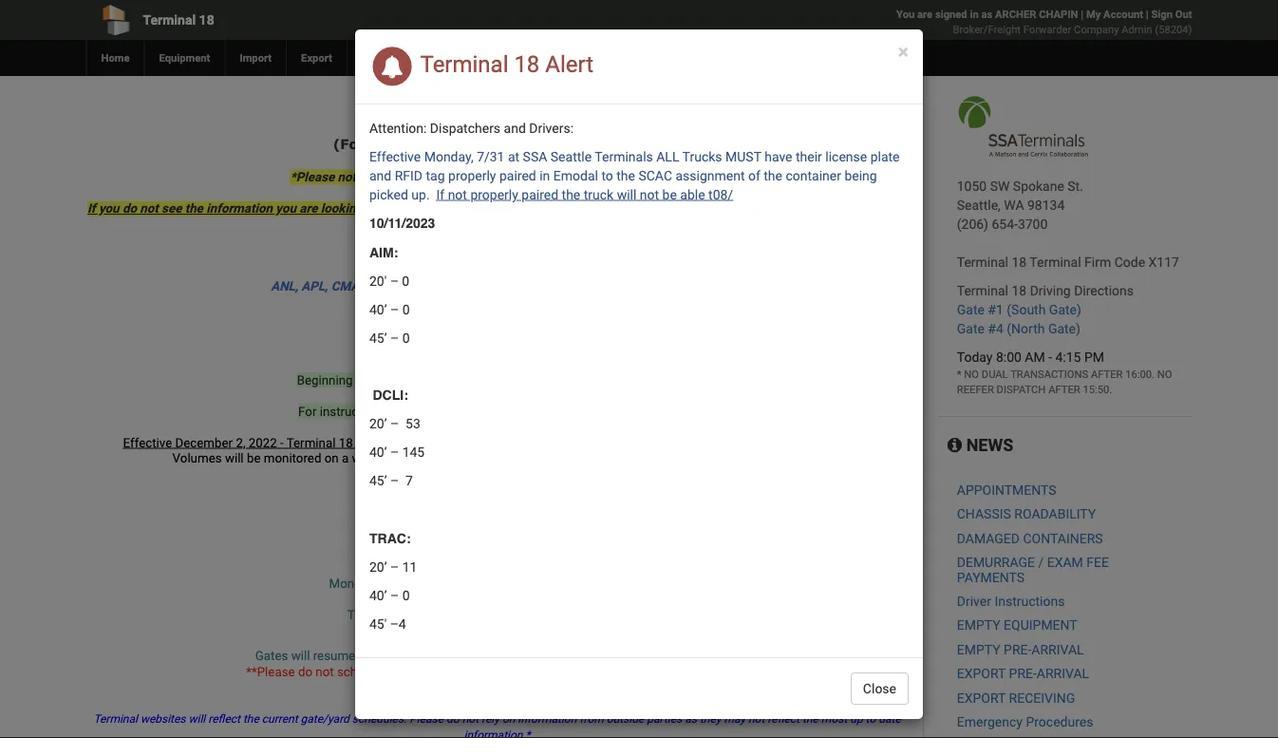 Task type: describe. For each thing, give the bounding box(es) containing it.
to inside welcome to terminal 18 forecast (for terminal map click here, t18 yard map )
[[445, 115, 460, 132]]

st.
[[1068, 178, 1084, 194]]

t18 inside welcome to terminal 18 forecast (for terminal map click here, t18 yard map )
[[557, 135, 585, 152]]

may
[[724, 713, 746, 726]]

appointments link
[[958, 482, 1057, 498]]

do inside the terminal websites will reflect the current gate/yard schedules. please do not rely on information from outside parties as they may not reflect the most up to date information.*
[[447, 713, 460, 726]]

0 horizontal spatial have
[[411, 170, 438, 185]]

1 horizontal spatial after
[[1092, 368, 1124, 381]]

terminal down welcome
[[369, 135, 435, 152]]

roadability
[[1015, 507, 1097, 522]]

be down "2022"
[[247, 451, 261, 466]]

mae,
[[535, 279, 565, 294]]

signed
[[936, 8, 968, 20]]

side
[[848, 201, 871, 216]]

rfid
[[395, 168, 423, 183]]

open
[[497, 372, 525, 388]]

firm
[[1085, 254, 1112, 270]]

export receiving link
[[958, 690, 1076, 706]]

0 horizontal spatial operations
[[563, 435, 623, 450]]

1 no from the left
[[965, 368, 980, 381]]

date
[[879, 713, 902, 726]]

for
[[528, 372, 544, 388]]

7
[[406, 473, 413, 489]]

)
[[659, 135, 666, 152]]

terminal up the click
[[465, 115, 531, 132]]

16:00.
[[1126, 368, 1155, 381]]

- right the 3rd
[[532, 545, 535, 560]]

2 | from the left
[[1147, 8, 1149, 20]]

terminal up dispatchers
[[420, 51, 509, 78]]

steamship lines calling terminal 18 anl, apl, cma-cgm, chv (swire), cos, hlc, mae, msc, ool, sud, whl, wsl
[[271, 263, 721, 294]]

monitored
[[264, 451, 322, 466]]

0 vertical spatial arrival
[[1032, 642, 1085, 658]]

4 – from the top
[[390, 445, 399, 460]]

trucks
[[683, 149, 723, 164]]

if you do not see the information you are looking for, please refer to the menu items above or the links under news on the right-hand side of the screen.
[[87, 201, 908, 232]]

(north
[[1007, 321, 1046, 336]]

tuesday,
[[789, 87, 841, 103]]

dcli:
[[373, 388, 412, 403]]

0 horizontal spatial please
[[359, 310, 397, 325]]

instructions
[[320, 404, 386, 419]]

terminal inside "terminal 18 driving directions gate #1 (south gate) gate #4 (north gate)"
[[958, 283, 1009, 298]]

broker/freight
[[954, 23, 1021, 36]]

45' –4
[[370, 616, 406, 632]]

45' for 45' –  7
[[370, 473, 387, 489]]

properly inside effective monday, 7/31 at ssa seattle terminals all trucks must have their license plate and rfid tag properly paired in emodal to the scac assignment of the container being picked up.
[[448, 168, 496, 183]]

1 you from the left
[[99, 201, 119, 216]]

will up weekly
[[356, 435, 375, 450]]

unless
[[606, 648, 643, 664]]

2 40' – 0 from the top
[[370, 588, 410, 603]]

on down this
[[390, 404, 404, 419]]

tag
[[426, 168, 445, 183]]

at inside effective monday, 7/31 at ssa seattle terminals all trucks must have their license plate and rfid tag properly paired in emodal to the scac assignment of the container being picked up.
[[508, 149, 520, 164]]

terminal inside the terminal websites will reflect the current gate/yard schedules. please do not rely on information from outside parties as they may not reflect the most up to date information.*
[[94, 713, 138, 726]]

0800!**
[[706, 664, 749, 679]]

terminal up driving
[[1030, 254, 1082, 270]]

1 horizontal spatial please
[[481, 404, 518, 419]]

1 vertical spatial properly
[[471, 187, 519, 202]]

links
[[642, 201, 669, 216]]

information inside the terminal websites will reflect the current gate/yard schedules. please do not rely on information from outside parties as they may not reflect the most up to date information.*
[[518, 713, 577, 726]]

note
[[338, 170, 363, 185]]

please inside if you do not see the information you are looking for, please refer to the menu items above or the links under news on the right-hand side of the screen.
[[388, 201, 425, 216]]

drivers
[[391, 664, 429, 679]]

1 40' – 0 from the top
[[370, 302, 410, 317]]

a inside beginning june 3, 2023, t18 will be open for a this will not affect container free time.
[[547, 372, 554, 388]]

654-
[[992, 216, 1018, 232]]

refer inside if you do not see the information you are looking for, please refer to the menu items above or the links under news on the right-hand side of the screen.
[[428, 201, 455, 216]]

2,
[[236, 435, 246, 450]]

november up (veteran's
[[449, 545, 507, 560]]

45' for 45' – 0
[[370, 330, 387, 346]]

t18 inside beginning june 3, 2023, t18 will be open for a this will not affect container free time.
[[434, 372, 455, 388]]

- up day
[[535, 561, 539, 576]]

made
[[441, 170, 473, 185]]

information.*
[[464, 728, 531, 738]]

(for
[[333, 135, 365, 152]]

export link
[[286, 40, 347, 76]]

1 vertical spatial see
[[400, 310, 420, 325]]

18 inside effective december 2, 2022 - terminal 18 will temporarily be closing gate/yard operations on fridays due to ongoing volume declines volumes will be monitored on a weekly basis and when conditions improve, friday gate/yard operations will resume.
[[339, 435, 353, 450]]

payments
[[958, 570, 1025, 585]]

1050 sw spokane st. seattle, wa 98134 (206) 654-3700
[[958, 178, 1084, 232]]

1 empty from the top
[[958, 618, 1001, 633]]

in inside 'you are signed in as archer chapin | my account | sign out broker/freight forwarder company admin (58204)'
[[971, 8, 979, 20]]

0 vertical spatial pre-
[[1004, 642, 1032, 658]]

2 you from the left
[[276, 201, 296, 216]]

driving
[[1031, 283, 1072, 298]]

when
[[451, 451, 481, 466]]

export
[[301, 52, 332, 64]]

0 vertical spatial friday,
[[410, 545, 446, 560]]

23
[[466, 608, 480, 623]]

most
[[822, 713, 848, 726]]

demurrage / exam fee payments link
[[958, 555, 1110, 585]]

empty pre-arrival link
[[958, 642, 1085, 658]]

today                                                                                                                                                                                                                                                                                                                                                                                                                                                                                                                                                                                                                                                                                                           8:00 am - 4:15 pm * no dual transactions after 16:00.  no reefer dispatch after 15:50.
[[958, 349, 1173, 396]]

18 down 3700
[[1012, 254, 1027, 270]]

picked
[[370, 187, 408, 202]]

*please note that we have made some recent changes to our home page!
[[290, 170, 705, 185]]

beginning june
[[297, 372, 384, 388]]

my account link
[[1087, 8, 1144, 20]]

- inside effective december 2, 2022 - terminal 18 will temporarily be closing gate/yard operations on fridays due to ongoing volume declines volumes will be monitored on a weekly basis and when conditions improve, friday gate/yard operations will resume.
[[280, 435, 284, 450]]

terminal 18 driving directions gate #1 (south gate) gate #4 (north gate)
[[958, 283, 1135, 336]]

resume
[[313, 648, 355, 664]]

day
[[528, 576, 549, 591]]

t18 yard map link
[[557, 135, 659, 152]]

2 gate from the top
[[958, 321, 985, 336]]

3 – from the top
[[390, 330, 399, 346]]

1 export from the top
[[958, 666, 1006, 682]]

1 map from the left
[[440, 135, 471, 152]]

terminal inside steamship lines calling terminal 18 anl, apl, cma-cgm, chv (swire), cos, hlc, mae, msc, ool, sud, whl, wsl
[[533, 263, 583, 278]]

cgm,
[[364, 279, 395, 294]]

1 vertical spatial arrival
[[1037, 666, 1090, 682]]

10/11/2023
[[370, 216, 435, 231]]

1 – from the top
[[390, 273, 399, 289]]

be inside beginning june 3, 2023, t18 will be open for a this will not affect container free time.
[[480, 372, 494, 388]]

not inside if you do not see the information you are looking for, please refer to the menu items above or the links under news on the right-hand side of the screen.
[[140, 201, 158, 216]]

menu
[[494, 201, 530, 216]]

- right day) at the left of page
[[594, 608, 598, 623]]

1 horizontal spatial gate/yard
[[506, 435, 560, 450]]

3 0 from the top
[[403, 330, 410, 346]]

hours
[[401, 648, 433, 664]]

anl,
[[271, 279, 298, 294]]

november down 11
[[379, 576, 438, 591]]

hlc,
[[505, 279, 532, 294]]

1 vertical spatial do
[[298, 664, 313, 679]]

are inside 'you are signed in as archer chapin | my account | sign out broker/freight forwarder company admin (58204)'
[[918, 8, 933, 20]]

1 | from the left
[[1082, 8, 1084, 20]]

will up affect
[[458, 372, 477, 388]]

welcome
[[372, 115, 441, 132]]

and inside effective december 2, 2022 - terminal 18 will temporarily be closing gate/yard operations on fridays due to ongoing volume declines volumes will be monitored on a weekly basis and when conditions improve, friday gate/yard operations will resume.
[[427, 451, 448, 466]]

those
[[532, 648, 564, 664]]

terminal inside 'link'
[[143, 12, 196, 28]]

will right gates
[[291, 648, 310, 664]]

on up friday
[[626, 435, 640, 450]]

do inside if you do not see the information you are looking for, please refer to the menu items above or the links under news on the right-hand side of the screen.
[[122, 201, 137, 216]]

to inside effective monday, 7/31 at ssa seattle terminals all trucks must have their license plate and rfid tag properly paired in emodal to the scac assignment of the container being picked up.
[[602, 168, 614, 183]]

2 horizontal spatial at
[[692, 664, 703, 679]]

to inside effective december 2, 2022 - terminal 18 will temporarily be closing gate/yard operations on fridays due to ongoing volume declines volumes will be monitored on a weekly basis and when conditions improve, friday gate/yard operations will resume.
[[711, 435, 722, 450]]

container inside beginning june 3, 2023, t18 will be open for a this will not affect container free time.
[[496, 388, 549, 403]]

and inside effective monday, 7/31 at ssa seattle terminals all trucks must have their license plate and rfid tag properly paired in emodal to the scac assignment of the container being picked up.
[[370, 168, 392, 183]]

info circle image
[[948, 436, 963, 453]]

18 inside welcome to terminal 18 forecast (for terminal map click here, t18 yard map )
[[535, 115, 554, 132]]

to inside if you do not see the information you are looking for, please refer to the menu items above or the links under news on the right-hand side of the screen.
[[459, 201, 470, 216]]

45' –  7
[[370, 473, 413, 489]]

sign out link
[[1152, 8, 1193, 20]]

home
[[101, 52, 130, 64]]

home
[[638, 170, 670, 185]]

t08/
[[709, 187, 734, 202]]

please see
[[359, 310, 424, 325]]

looking
[[321, 201, 363, 216]]

to inside the terminal websites will reflect the current gate/yard schedules. please do not rely on information from outside parties as they may not reflect the most up to date information.*
[[866, 713, 876, 726]]

if not properly paired the truck will not be able t08/
[[437, 187, 734, 202]]

hand
[[816, 201, 844, 216]]

(58204)
[[1156, 23, 1193, 36]]

*please
[[290, 170, 335, 185]]

they
[[700, 713, 722, 726]]

20' – 0
[[370, 273, 410, 289]]

on inside the terminal websites will reflect the current gate/yard schedules. please do not rely on information from outside parties as they may not reflect the most up to date information.*
[[503, 713, 515, 726]]

or
[[605, 201, 617, 216]]

terminal 18 image
[[958, 95, 1090, 158]]

be up when
[[445, 435, 459, 450]]

sud,
[[632, 279, 659, 294]]

1 vertical spatial pre-
[[1010, 666, 1037, 682]]

1 gate from the top
[[958, 302, 985, 317]]

- right observed)
[[613, 576, 616, 591]]

november up 23
[[452, 592, 511, 607]]

damaged
[[958, 531, 1020, 546]]

directions
[[1075, 283, 1135, 298]]

0 vertical spatial and
[[504, 120, 526, 136]]

otherwise
[[646, 648, 701, 664]]

their
[[796, 149, 823, 164]]

2 40' from the top
[[370, 445, 387, 460]]

1 horizontal spatial refer
[[521, 404, 547, 419]]



Task type: vqa. For each thing, say whether or not it's contained in the screenshot.
News
yes



Task type: locate. For each thing, give the bounding box(es) containing it.
terminal up monitored
[[287, 435, 336, 450]]

0 horizontal spatial do
[[122, 201, 137, 216]]

- inside today                                                                                                                                                                                                                                                                                                                                                                                                                                                                                                                                                                                                                                                                                                           8:00 am - 4:15 pm * no dual transactions after 16:00.  no reefer dispatch after 15:50.
[[1049, 349, 1053, 365]]

1 vertical spatial refer
[[521, 404, 547, 419]]

pre-
[[1004, 642, 1032, 658], [1010, 666, 1037, 682]]

1 vertical spatial in
[[540, 168, 550, 183]]

in up broker/freight
[[971, 8, 979, 20]]

0 horizontal spatial map
[[440, 135, 471, 152]]

are down *please
[[300, 201, 318, 216]]

friday, november 3rd - friday, november 10th - monday, november 13th (veteran's day observed) - friday, november 17th - thursday, november 23 (thanksgiving day) -
[[329, 545, 619, 623]]

scac
[[639, 168, 673, 183]]

0 vertical spatial in
[[971, 8, 979, 20]]

ongoing
[[725, 435, 771, 450]]

close button
[[851, 673, 909, 705]]

november down 13th
[[405, 608, 463, 623]]

2 reflect from the left
[[768, 713, 800, 726]]

after up 15:50.
[[1092, 368, 1124, 381]]

as up broker/freight
[[982, 8, 993, 20]]

1050
[[958, 178, 987, 194]]

1 20' from the top
[[370, 416, 387, 432]]

1 vertical spatial today
[[958, 349, 993, 365]]

1 reflect from the left
[[208, 713, 240, 726]]

will inside the terminal websites will reflect the current gate/yard schedules. please do not rely on information from outside parties as they may not reflect the most up to date information.*
[[189, 713, 206, 726]]

1 horizontal spatial effective
[[370, 149, 421, 164]]

monday, up made at left top
[[424, 149, 474, 164]]

2 vertical spatial 40'
[[370, 588, 387, 603]]

terminal up "mae,"
[[533, 263, 583, 278]]

effective for effective december 2, 2022 - terminal 18 will temporarily be closing gate/yard operations on fridays due to ongoing volume declines volumes will be monitored on a weekly basis and when conditions improve, friday gate/yard operations will resume.
[[123, 435, 172, 450]]

you
[[99, 201, 119, 216], [276, 201, 296, 216]]

2022
[[249, 435, 277, 450]]

0 horizontal spatial please
[[388, 201, 425, 216]]

gate left #1
[[958, 302, 985, 317]]

2 no from the left
[[1158, 368, 1173, 381]]

apl,
[[302, 279, 328, 294]]

0 horizontal spatial monday,
[[329, 576, 376, 591]]

0 horizontal spatial are
[[300, 201, 318, 216]]

40' – 0 down the cgm,
[[370, 302, 410, 317]]

gate #4 (north gate) link
[[958, 321, 1081, 336]]

1 vertical spatial gate)
[[1049, 321, 1081, 336]]

0 vertical spatial paired
[[500, 168, 537, 183]]

container inside effective monday, 7/31 at ssa seattle terminals all trucks must have their license plate and rfid tag properly paired in emodal to the scac assignment of the container being picked up.
[[786, 168, 842, 183]]

arrival down equipment
[[1032, 642, 1085, 658]]

0 horizontal spatial gate/yard
[[301, 713, 350, 726]]

lines
[[458, 263, 489, 278]]

2 45' from the top
[[370, 473, 387, 489]]

0 vertical spatial empty
[[958, 618, 1001, 633]]

2023,
[[400, 372, 431, 388]]

to
[[445, 115, 460, 132], [602, 168, 614, 183], [602, 170, 613, 185], [459, 201, 470, 216], [550, 404, 562, 419], [711, 435, 722, 450], [432, 664, 444, 679], [601, 664, 613, 679], [866, 713, 876, 726]]

drivers:
[[529, 120, 574, 136]]

properly down 7/31
[[448, 168, 496, 183]]

0 vertical spatial container
[[786, 168, 842, 183]]

20'
[[370, 416, 387, 432], [370, 559, 387, 575]]

for instructions on participation please refer to the
[[298, 404, 586, 419]]

1 horizontal spatial you
[[276, 201, 296, 216]]

map up made at left top
[[440, 135, 471, 152]]

appointments
[[958, 482, 1057, 498]]

chassis roadability link
[[958, 507, 1097, 522]]

of right side
[[875, 201, 886, 216]]

20' –  53
[[370, 416, 421, 432]]

40' up thursday,
[[370, 588, 387, 603]]

december
[[175, 435, 233, 450]]

0 vertical spatial properly
[[448, 168, 496, 183]]

as left they on the bottom right of page
[[685, 713, 697, 726]]

in inside effective monday, 7/31 at ssa seattle terminals all trucks must have their license plate and rfid tag properly paired in emodal to the scac assignment of the container being picked up.
[[540, 168, 550, 183]]

please up '45' – 0'
[[359, 310, 397, 325]]

98134
[[1028, 197, 1065, 213]]

1 40' from the top
[[370, 302, 387, 317]]

reflect
[[208, 713, 240, 726], [768, 713, 800, 726]]

items
[[533, 201, 565, 216]]

monday, inside effective monday, 7/31 at ssa seattle terminals all trucks must have their license plate and rfid tag properly paired in emodal to the scac assignment of the container being picked up.
[[424, 149, 474, 164]]

monday, inside friday, november 3rd - friday, november 10th - monday, november 13th (veteran's day observed) - friday, november 17th - thursday, november 23 (thanksgiving day) -
[[329, 576, 376, 591]]

18 up here,
[[535, 115, 554, 132]]

0 horizontal spatial information
[[206, 201, 273, 216]]

1 horizontal spatial no
[[1158, 368, 1173, 381]]

0 horizontal spatial in
[[540, 168, 550, 183]]

0 down 11
[[403, 588, 410, 603]]

arrival up receiving
[[1037, 666, 1090, 682]]

screen.
[[466, 217, 508, 232]]

2 20' from the top
[[370, 559, 387, 575]]

will down our
[[617, 187, 637, 202]]

1 vertical spatial please
[[481, 404, 518, 419]]

20'
[[370, 273, 387, 289]]

please right for,
[[388, 201, 425, 216]]

empty equipment link
[[958, 618, 1078, 633]]

terminal 18 link
[[86, 0, 531, 40]]

a inside effective december 2, 2022 - terminal 18 will temporarily be closing gate/yard operations on fridays due to ongoing volume declines volumes will be monitored on a weekly basis and when conditions improve, friday gate/yard operations will resume.
[[342, 451, 349, 466]]

– up thursday,
[[390, 588, 399, 603]]

0 vertical spatial gate)
[[1050, 302, 1082, 317]]

1 horizontal spatial t18
[[557, 135, 585, 152]]

you
[[897, 8, 915, 20]]

40' – 0
[[370, 302, 410, 317], [370, 588, 410, 603]]

reflect left "current"
[[208, 713, 240, 726]]

effective for effective monday, 7/31 at ssa seattle terminals all trucks must have their license plate and rfid tag properly paired in emodal to the scac assignment of the container being picked up.
[[370, 149, 421, 164]]

not inside beginning june 3, 2023, t18 will be open for a this will not affect container free time.
[[439, 388, 457, 403]]

operations up friday
[[563, 435, 623, 450]]

and up ssa
[[504, 120, 526, 136]]

will down 2023, at the left bottom of the page
[[417, 388, 435, 403]]

– down please see
[[390, 330, 399, 346]]

1 horizontal spatial a
[[547, 372, 554, 388]]

0 vertical spatial refer
[[428, 201, 455, 216]]

terminal 18
[[143, 12, 214, 28]]

are inside if you do not see the information you are looking for, please refer to the menu items above or the links under news on the right-hand side of the screen.
[[300, 201, 318, 216]]

0 vertical spatial do
[[122, 201, 137, 216]]

18 left alert
[[514, 51, 540, 78]]

0 horizontal spatial at
[[481, 664, 492, 679]]

1 vertical spatial information
[[518, 713, 577, 726]]

0 right the cgm,
[[402, 273, 410, 289]]

regular
[[359, 648, 398, 664]]

1 horizontal spatial map
[[628, 135, 659, 152]]

paired inside effective monday, 7/31 at ssa seattle terminals all trucks must have their license plate and rfid tag properly paired in emodal to the scac assignment of the container being picked up.
[[500, 168, 537, 183]]

gate) up '4:15'
[[1049, 321, 1081, 336]]

of down must
[[749, 168, 761, 183]]

0 vertical spatial monday,
[[424, 149, 474, 164]]

1 horizontal spatial are
[[918, 8, 933, 20]]

up.
[[412, 187, 430, 202]]

0 vertical spatial 40'
[[370, 302, 387, 317]]

- down day
[[542, 592, 546, 607]]

on
[[746, 201, 760, 216], [390, 404, 404, 419], [626, 435, 640, 450], [325, 451, 339, 466], [503, 713, 515, 726]]

0 horizontal spatial no
[[965, 368, 980, 381]]

will right websites
[[189, 713, 206, 726]]

november up 13th
[[446, 561, 504, 576]]

- right am
[[1049, 349, 1053, 365]]

40' – 0 up thursday,
[[370, 588, 410, 603]]

0 horizontal spatial you
[[99, 201, 119, 216]]

container down their
[[786, 168, 842, 183]]

20' for 20' –  53
[[370, 416, 387, 432]]

0 vertical spatial 20'
[[370, 416, 387, 432]]

monday, up thursday,
[[329, 576, 376, 591]]

1 horizontal spatial information
[[518, 713, 577, 726]]

1 horizontal spatial if
[[437, 187, 445, 202]]

2 horizontal spatial gate/yard
[[635, 451, 689, 466]]

at down remainder
[[481, 664, 492, 679]]

today up *
[[958, 349, 993, 365]]

a right for
[[547, 372, 554, 388]]

0 vertical spatial effective
[[370, 149, 421, 164]]

refer down tag
[[428, 201, 455, 216]]

improve,
[[547, 451, 594, 466]]

of inside if you do not see the information you are looking for, please refer to the menu items above or the links under news on the right-hand side of the screen.
[[875, 201, 886, 216]]

parties
[[647, 713, 682, 726]]

1 vertical spatial paired
[[522, 187, 559, 202]]

1 vertical spatial 20'
[[370, 559, 387, 575]]

no right the 16:00. at the right
[[1158, 368, 1173, 381]]

october
[[844, 87, 891, 103]]

13th
[[441, 576, 466, 591]]

2 vertical spatial do
[[447, 713, 460, 726]]

at left ssa
[[508, 149, 520, 164]]

20' down trac:
[[370, 559, 387, 575]]

0 horizontal spatial |
[[1082, 8, 1084, 20]]

terminal 18 alert
[[415, 51, 594, 78]]

emergency procedures link
[[958, 714, 1094, 730]]

2 horizontal spatial of
[[875, 201, 886, 216]]

2 0 from the top
[[403, 302, 410, 317]]

close
[[864, 681, 897, 696]]

terminal 18 terminal firm code x117
[[958, 254, 1180, 270]]

gate) down driving
[[1050, 302, 1082, 317]]

information inside if you do not see the information you are looking for, please refer to the menu items above or the links under news on the right-hand side of the screen.
[[206, 201, 273, 216]]

0 horizontal spatial refer
[[428, 201, 455, 216]]

1 vertical spatial 40'
[[370, 445, 387, 460]]

terminal up #1
[[958, 283, 1009, 298]]

0 vertical spatial see
[[162, 201, 182, 216]]

above
[[568, 201, 602, 216]]

– down the cgm,
[[390, 302, 399, 317]]

of inside effective monday, 7/31 at ssa seattle terminals all trucks must have their license plate and rfid tag properly paired in emodal to the scac assignment of the container being picked up.
[[749, 168, 761, 183]]

0 vertical spatial please
[[388, 201, 425, 216]]

0
[[402, 273, 410, 289], [403, 302, 410, 317], [403, 330, 410, 346], [403, 588, 410, 603]]

dispatch
[[997, 383, 1046, 396]]

1 horizontal spatial at
[[508, 149, 520, 164]]

1 horizontal spatial do
[[298, 664, 313, 679]]

× button
[[899, 40, 909, 63]]

1 45' from the top
[[370, 330, 387, 346]]

| left my
[[1082, 8, 1084, 20]]

archer
[[996, 8, 1037, 20]]

0 vertical spatial 45'
[[370, 330, 387, 346]]

as inside the terminal websites will reflect the current gate/yard schedules. please do not rely on information from outside parties as they may not reflect the most up to date information.*
[[685, 713, 697, 726]]

effective inside effective december 2, 2022 - terminal 18 will temporarily be closing gate/yard operations on fridays due to ongoing volume declines volumes will be monitored on a weekly basis and when conditions improve, friday gate/yard operations will resume.
[[123, 435, 172, 450]]

right-
[[785, 201, 816, 216]]

spokane
[[1014, 178, 1065, 194]]

0 vertical spatial a
[[547, 372, 554, 388]]

in down ssa
[[540, 168, 550, 183]]

1 0 from the top
[[402, 273, 410, 289]]

0 horizontal spatial after
[[1049, 383, 1081, 396]]

0 horizontal spatial as
[[685, 713, 697, 726]]

pre- down empty pre-arrival link
[[1010, 666, 1037, 682]]

reefer
[[958, 383, 995, 396]]

2 vertical spatial friday,
[[413, 592, 449, 607]]

resume.
[[777, 451, 823, 466]]

on up information.*
[[503, 713, 515, 726]]

schedules.
[[352, 713, 407, 726]]

17
[[894, 87, 909, 103]]

pm
[[1085, 349, 1105, 365]]

please inside the terminal websites will reflect the current gate/yard schedules. please do not rely on information from outside parties as they may not reflect the most up to date information.*
[[410, 713, 444, 726]]

terminal inside effective december 2, 2022 - terminal 18 will temporarily be closing gate/yard operations on fridays due to ongoing volume declines volumes will be monitored on a weekly basis and when conditions improve, friday gate/yard operations will resume.
[[287, 435, 336, 450]]

if inside if you do not see the information you are looking for, please refer to the menu items above or the links under news on the right-hand side of the screen.
[[87, 201, 96, 216]]

operations down due
[[692, 451, 752, 466]]

1 vertical spatial monday,
[[329, 576, 376, 591]]

on right monitored
[[325, 451, 339, 466]]

0 horizontal spatial t18
[[434, 372, 455, 388]]

0 vertical spatial have
[[765, 149, 793, 164]]

my
[[1087, 8, 1102, 20]]

gate
[[958, 302, 985, 317], [958, 321, 985, 336]]

18 inside "terminal 18 driving directions gate #1 (south gate) gate #4 (north gate)"
[[1012, 283, 1027, 298]]

driver instructions link
[[958, 594, 1065, 609]]

(thanksgiving
[[483, 608, 563, 623]]

are right you on the top
[[918, 8, 933, 20]]

effective inside effective monday, 7/31 at ssa seattle terminals all trucks must have their license plate and rfid tag properly paired in emodal to the scac assignment of the container being picked up.
[[370, 149, 421, 164]]

1 vertical spatial empty
[[958, 642, 1001, 658]]

terminal left websites
[[94, 713, 138, 726]]

be up affect
[[480, 372, 494, 388]]

0 down chv
[[403, 302, 410, 317]]

will down 2,
[[225, 451, 244, 466]]

weeks
[[567, 648, 603, 664]]

if for if not properly paired the truck will not be able t08/
[[437, 187, 445, 202]]

container down open
[[496, 388, 549, 403]]

#4
[[988, 321, 1004, 336]]

on right news at the right of page
[[746, 201, 760, 216]]

have inside effective monday, 7/31 at ssa seattle terminals all trucks must have their license plate and rfid tag properly paired in emodal to the scac assignment of the container being picked up.
[[765, 149, 793, 164]]

1 vertical spatial are
[[300, 201, 318, 216]]

empty down empty equipment link
[[958, 642, 1001, 658]]

and left we in the top of the page
[[370, 168, 392, 183]]

- up monitored
[[280, 435, 284, 450]]

45' down weekly
[[370, 473, 387, 489]]

do
[[122, 201, 137, 216], [298, 664, 313, 679], [447, 713, 460, 726]]

attention:
[[370, 120, 427, 136]]

empty down the driver
[[958, 618, 1001, 633]]

due
[[687, 435, 708, 450]]

0 vertical spatial 40' – 0
[[370, 302, 410, 317]]

today inside today                                                                                                                                                                                                                                                                                                                                                                                                                                                                                                                                                                                                                                                                                                           8:00 am - 4:15 pm * no dual transactions after 16:00.  no reefer dispatch after 15:50.
[[958, 349, 993, 365]]

information up anl,
[[206, 201, 273, 216]]

today for today                                                                                                                                                                                                                                                                                                                                                                                                                                                                                                                                                                                                                                                                                                           8:00 am - 4:15 pm * no dual transactions after 16:00.  no reefer dispatch after 15:50.
[[958, 349, 993, 365]]

| left 'sign'
[[1147, 8, 1149, 20]]

please down affect
[[481, 404, 518, 419]]

a left weekly
[[342, 451, 349, 466]]

forwarder
[[1024, 23, 1072, 36]]

1 vertical spatial container
[[496, 388, 549, 403]]

have left their
[[765, 149, 793, 164]]

export up export receiving link
[[958, 666, 1006, 682]]

if for if you do not see the information you are looking for, please refer to the menu items above or the links under news on the right-hand side of the screen.
[[87, 201, 96, 216]]

container
[[786, 168, 842, 183], [496, 388, 549, 403]]

2 horizontal spatial and
[[504, 120, 526, 136]]

gate/yard inside the terminal websites will reflect the current gate/yard schedules. please do not rely on information from outside parties as they may not reflect the most up to date information.*
[[301, 713, 350, 726]]

/
[[1039, 555, 1044, 571]]

will down ongoing
[[755, 451, 774, 466]]

1 horizontal spatial of
[[749, 168, 761, 183]]

see inside if you do not see the information you are looking for, please refer to the menu items above or the links under news on the right-hand side of the screen.
[[162, 201, 182, 216]]

0 horizontal spatial of
[[517, 648, 529, 664]]

18 up weekly
[[339, 435, 353, 450]]

40' – 145
[[370, 445, 425, 460]]

assignment
[[676, 168, 745, 183]]

3 40' from the top
[[370, 588, 387, 603]]

terminal websites will reflect the current gate/yard schedules. please do not rely on information from outside parties as they may not reflect the most up to date information.*
[[94, 713, 902, 738]]

20' for 20' – 11
[[370, 559, 387, 575]]

1 vertical spatial as
[[685, 713, 697, 726]]

5 – from the top
[[390, 559, 399, 575]]

1 vertical spatial gate
[[958, 321, 985, 336]]

0 horizontal spatial reflect
[[208, 713, 240, 726]]

after down the transactions
[[1049, 383, 1081, 396]]

–4
[[390, 616, 406, 632]]

terminal down (206)
[[958, 254, 1009, 270]]

1 horizontal spatial have
[[765, 149, 793, 164]]

*
[[958, 368, 962, 381]]

1 vertical spatial have
[[411, 170, 438, 185]]

pre- down empty equipment link
[[1004, 642, 1032, 658]]

18 inside terminal 18 'link'
[[199, 12, 214, 28]]

rely
[[482, 713, 500, 726]]

am
[[1026, 349, 1046, 365]]

in
[[971, 8, 979, 20], [540, 168, 550, 183]]

information left from
[[518, 713, 577, 726]]

0 horizontal spatial see
[[162, 201, 182, 216]]

1 horizontal spatial operations
[[692, 451, 752, 466]]

1 vertical spatial 40' – 0
[[370, 588, 410, 603]]

0 vertical spatial after
[[1092, 368, 1124, 381]]

1 vertical spatial a
[[342, 451, 349, 466]]

seattle,
[[958, 197, 1001, 213]]

properly
[[448, 168, 496, 183], [471, 187, 519, 202]]

1 vertical spatial effective
[[123, 435, 172, 450]]

remainder
[[457, 648, 514, 664]]

0 horizontal spatial if
[[87, 201, 96, 216]]

18 up the 'gate #1 (south gate)' link
[[1012, 283, 1027, 298]]

**please do not schedule drivers to arrive at the terminals prior to gate opening at 0800!**
[[246, 664, 749, 679]]

license
[[826, 149, 868, 164]]

7/31
[[477, 149, 505, 164]]

1 horizontal spatial and
[[427, 451, 448, 466]]

as inside 'you are signed in as archer chapin | my account | sign out broker/freight forwarder company admin (58204)'
[[982, 8, 993, 20]]

18 inside steamship lines calling terminal 18 anl, apl, cma-cgm, chv (swire), cos, hlc, mae, msc, ool, sud, whl, wsl
[[586, 263, 601, 278]]

1 vertical spatial after
[[1049, 383, 1081, 396]]

on inside if you do not see the information you are looking for, please refer to the menu items above or the links under news on the right-hand side of the screen.
[[746, 201, 760, 216]]

– left 145
[[390, 445, 399, 460]]

0 horizontal spatial effective
[[123, 435, 172, 450]]

have
[[765, 149, 793, 164], [411, 170, 438, 185]]

gate left #4
[[958, 321, 985, 336]]

2 export from the top
[[958, 690, 1006, 706]]

be left the able at the top right of the page
[[663, 187, 677, 202]]

0 vertical spatial as
[[982, 8, 993, 20]]

53
[[406, 416, 421, 432]]

effective up we in the top of the page
[[370, 149, 421, 164]]

1 vertical spatial 45'
[[370, 473, 387, 489]]

4 0 from the top
[[403, 588, 410, 603]]

2 map from the left
[[628, 135, 659, 152]]

1 horizontal spatial reflect
[[768, 713, 800, 726]]

2 – from the top
[[390, 302, 399, 317]]

1 vertical spatial friday,
[[407, 561, 443, 576]]

at
[[508, 149, 520, 164], [481, 664, 492, 679], [692, 664, 703, 679]]

-
[[1049, 349, 1053, 365], [280, 435, 284, 450], [532, 545, 535, 560], [535, 561, 539, 576], [613, 576, 616, 591], [542, 592, 546, 607], [594, 608, 598, 623]]

6 – from the top
[[390, 588, 399, 603]]

volumes
[[173, 451, 222, 466]]

today for today is tuesday, october 17
[[737, 87, 773, 103]]

2 empty from the top
[[958, 642, 1001, 658]]

effective left december
[[123, 435, 172, 450]]

affect
[[460, 388, 493, 403]]

– left 11
[[390, 559, 399, 575]]

20' down dcli:
[[370, 416, 387, 432]]

beginning june 3, 2023, t18 will be open for a this will not affect container free time.
[[297, 372, 606, 403]]



